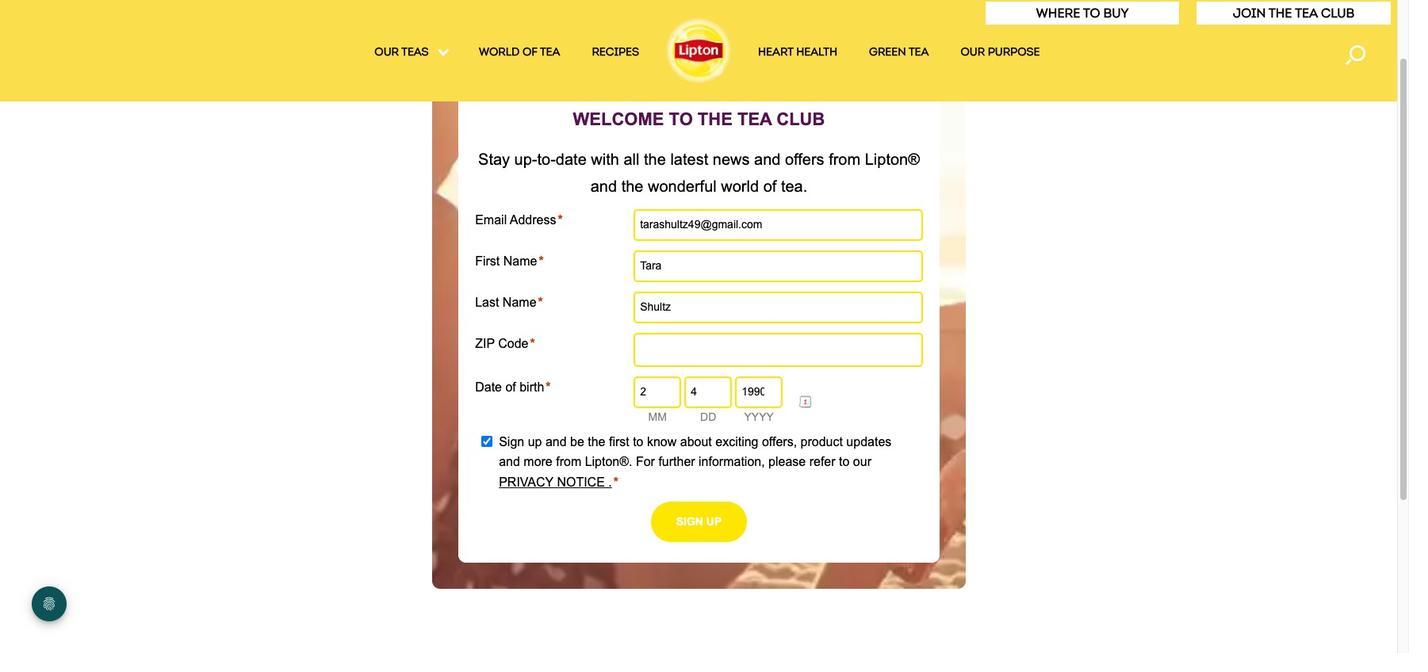 Task type: describe. For each thing, give the bounding box(es) containing it.
join the tea club link
[[1233, 6, 1355, 21]]

green tea
[[869, 45, 929, 59]]

our purpose link
[[961, 45, 1040, 64]]

buy
[[1104, 6, 1129, 21]]

recipes
[[592, 45, 639, 59]]

join the tea club button
[[1196, 1, 1392, 25]]

navigation containing our teas
[[0, 45, 1397, 65]]

where
[[1036, 6, 1080, 21]]

world
[[479, 45, 520, 59]]

of
[[523, 45, 537, 59]]

tea
[[540, 45, 560, 59]]

our
[[375, 45, 399, 59]]

heart
[[758, 45, 794, 59]]

our teas
[[375, 45, 432, 59]]

heart health
[[758, 45, 838, 59]]

join the tea club
[[1233, 6, 1355, 21]]

tea inside navigation
[[909, 45, 929, 59]]

join
[[1233, 6, 1266, 21]]

green
[[869, 45, 906, 59]]

where to buy button
[[985, 1, 1180, 25]]

world of tea link
[[479, 45, 560, 64]]

where to buy
[[1036, 6, 1129, 21]]

club
[[1321, 6, 1355, 21]]



Task type: locate. For each thing, give the bounding box(es) containing it.
tea
[[1295, 6, 1318, 21], [909, 45, 929, 59]]

0 horizontal spatial tea
[[909, 45, 929, 59]]

recipes link
[[592, 45, 639, 64]]

navigation
[[0, 45, 1397, 65]]

our purpose
[[961, 45, 1040, 59]]

green tea link
[[869, 45, 929, 64]]

1 horizontal spatial tea
[[1295, 6, 1318, 21]]

tea right the
[[1295, 6, 1318, 21]]

heart health link
[[758, 45, 838, 64]]

lipton site logo image
[[663, 14, 734, 86]]

health
[[796, 45, 838, 59]]

teas
[[401, 45, 429, 59]]

where to buy link
[[1036, 6, 1129, 21]]

1 vertical spatial tea
[[909, 45, 929, 59]]

purpose
[[988, 45, 1040, 59]]

open privacy settings image
[[32, 587, 67, 622]]

0 vertical spatial tea
[[1295, 6, 1318, 21]]

our
[[961, 45, 985, 59]]

tea inside button
[[1295, 6, 1318, 21]]

world of tea
[[479, 45, 560, 59]]

our teas link
[[375, 45, 447, 64]]

to
[[1083, 6, 1100, 21]]

tea right green at right top
[[909, 45, 929, 59]]

the
[[1269, 6, 1292, 21]]



Task type: vqa. For each thing, say whether or not it's contained in the screenshot.
you
no



